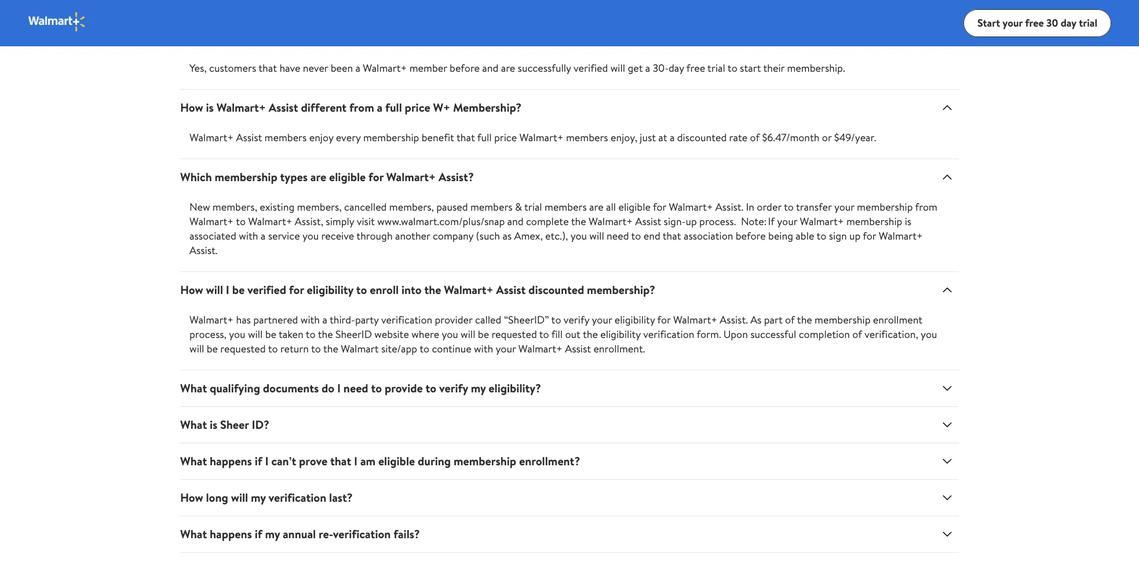 Task type: vqa. For each thing, say whether or not it's contained in the screenshot.
the left 3+
no



Task type: locate. For each thing, give the bounding box(es) containing it.
2 horizontal spatial are
[[589, 200, 604, 214]]

2 what from the top
[[180, 417, 207, 433]]

1 vertical spatial day
[[669, 61, 684, 75]]

enroll
[[370, 282, 399, 298]]

from
[[349, 100, 374, 115], [915, 200, 937, 214]]

price down membership?
[[494, 130, 517, 145]]

what down long
[[180, 527, 207, 542]]

0 vertical spatial if
[[255, 454, 262, 469]]

your
[[1003, 15, 1023, 30], [834, 200, 854, 214], [777, 214, 797, 229], [592, 313, 612, 327], [496, 342, 516, 356]]

annual
[[283, 527, 316, 542]]

a right get
[[645, 61, 650, 75]]

documents
[[263, 381, 319, 396]]

and up membership?
[[482, 61, 499, 75]]

are for been
[[501, 61, 515, 75]]

4 what from the top
[[180, 527, 207, 542]]

verify down the continue
[[439, 381, 468, 396]]

0 horizontal spatial free
[[297, 30, 318, 46]]

1 horizontal spatial from
[[915, 200, 937, 214]]

requested
[[492, 327, 537, 342], [220, 342, 266, 356]]

1 vertical spatial from
[[915, 200, 937, 214]]

0 vertical spatial are
[[501, 61, 515, 75]]

free
[[1025, 15, 1044, 30], [297, 30, 318, 46], [686, 61, 705, 75]]

happens for i
[[210, 454, 252, 469]]

1 horizontal spatial are
[[501, 61, 515, 75]]

w+ up benefit
[[433, 100, 450, 115]]

site/app
[[381, 342, 417, 356]]

you
[[302, 229, 319, 243], [570, 229, 587, 243], [229, 327, 245, 342], [442, 327, 458, 342], [921, 327, 937, 342]]

0 vertical spatial eligible
[[329, 169, 366, 185]]

what left qualifying
[[180, 381, 207, 396]]

0 horizontal spatial before
[[450, 61, 480, 75]]

full
[[385, 100, 402, 115], [477, 130, 492, 145]]

with left third-
[[301, 313, 320, 327]]

new
[[189, 200, 210, 214]]

walmart+
[[363, 61, 407, 75], [216, 100, 266, 115], [189, 130, 234, 145], [519, 130, 564, 145], [386, 169, 436, 185], [669, 200, 713, 214], [189, 214, 234, 229], [248, 214, 292, 229], [589, 214, 633, 229], [800, 214, 844, 229], [879, 229, 923, 243], [444, 282, 493, 298], [189, 313, 234, 327], [673, 313, 717, 327], [518, 342, 563, 356]]

association
[[684, 229, 733, 243]]

what for what is sheer id?
[[180, 417, 207, 433]]

3 members, from the left
[[389, 200, 434, 214]]

0 vertical spatial verify
[[564, 313, 589, 327]]

if for my
[[255, 527, 262, 542]]

1 what from the top
[[180, 381, 207, 396]]

need right do
[[344, 381, 368, 396]]

happens
[[210, 454, 252, 469], [210, 527, 252, 542]]

0 horizontal spatial price
[[405, 100, 430, 115]]

free left 30
[[1025, 15, 1044, 30]]

1 vertical spatial full
[[477, 130, 492, 145]]

0 vertical spatial how
[[180, 100, 203, 115]]

of right part
[[785, 313, 795, 327]]

verified left get
[[574, 61, 608, 75]]

2 vertical spatial how
[[180, 490, 203, 506]]

members, right new
[[213, 200, 257, 214]]

verification
[[381, 313, 432, 327], [643, 327, 694, 342], [269, 490, 326, 506], [333, 527, 391, 542]]

is for how is walmart+ assist different from a full price w+ membership?
[[206, 100, 214, 115]]

1 horizontal spatial trial
[[708, 61, 725, 75]]

that left have
[[259, 61, 277, 75]]

before
[[450, 61, 480, 75], [736, 229, 766, 243]]

1 how from the top
[[180, 100, 203, 115]]

my left annual
[[265, 527, 280, 542]]

are inside the new members, existing members, cancelled members, paused members & trial members are all eligible for walmart+ assist. in order to transfer your membership from walmart+ to walmart+ assist, simply visit www.walmart.com/plus/snap and complete the walmart+ assist sign-up process.  note: if your walmart+ membership is associated with a service you receive through another company (such as amex, etc.), you will need to end that association before being able to sign up for walmart+ assist.
[[589, 200, 604, 214]]

your right start at the right of the page
[[1003, 15, 1023, 30]]

assist
[[228, 30, 258, 46], [269, 100, 298, 115], [236, 130, 262, 145], [635, 214, 661, 229], [496, 282, 526, 298], [565, 342, 591, 356]]

what happens if i can't prove that i am eligible during membership enrollment? image
[[940, 455, 954, 469]]

end
[[644, 229, 660, 243]]

what up long
[[180, 454, 207, 469]]

0 vertical spatial assist.
[[189, 243, 218, 258]]

1 vertical spatial my
[[251, 490, 266, 506]]

the left walmart
[[323, 342, 338, 356]]

1 vertical spatial with
[[301, 313, 320, 327]]

i left can't
[[265, 454, 268, 469]]

i right do
[[337, 381, 341, 396]]

0 vertical spatial is
[[206, 100, 214, 115]]

requested left fill on the left bottom of page
[[492, 327, 537, 342]]

2 horizontal spatial free
[[1025, 15, 1044, 30]]

1 vertical spatial eligible
[[618, 200, 651, 214]]

to right return
[[311, 342, 321, 356]]

up left process.
[[686, 214, 697, 229]]

0 vertical spatial full
[[385, 100, 402, 115]]

need down all
[[607, 229, 629, 243]]

1 vertical spatial assist.
[[720, 313, 748, 327]]

1 vertical spatial how
[[180, 282, 203, 298]]

day right get
[[669, 61, 684, 75]]

another
[[395, 229, 430, 243]]

be right provider
[[478, 327, 489, 342]]

before left being
[[736, 229, 766, 243]]

0 vertical spatial day
[[1061, 15, 1076, 30]]

your right the out
[[592, 313, 612, 327]]

0 horizontal spatial trial
[[524, 200, 542, 214]]

2 happens from the top
[[210, 527, 252, 542]]

a left third-
[[322, 313, 327, 327]]

to left fill on the left bottom of page
[[539, 327, 549, 342]]

if left can't
[[255, 454, 262, 469]]

trial?
[[321, 30, 347, 46]]

membership
[[363, 130, 419, 145], [215, 169, 277, 185], [857, 200, 913, 214], [846, 214, 902, 229], [815, 313, 871, 327], [454, 454, 516, 469]]

free right 30-
[[686, 61, 705, 75]]

1 horizontal spatial assist.
[[720, 313, 748, 327]]

0 vertical spatial with
[[239, 229, 258, 243]]

is inside the new members, existing members, cancelled members, paused members & trial members are all eligible for walmart+ assist. in order to transfer your membership from walmart+ to walmart+ assist, simply visit www.walmart.com/plus/snap and complete the walmart+ assist sign-up process.  note: if your walmart+ membership is associated with a service you receive through another company (such as amex, etc.), you will need to end that association before being able to sign up for walmart+ assist.
[[905, 214, 911, 229]]

offer
[[261, 30, 286, 46]]

to left the out
[[551, 313, 561, 327]]

you right service
[[302, 229, 319, 243]]

what happens if my annual re-verification fails?
[[180, 527, 420, 542]]

and inside the new members, existing members, cancelled members, paused members & trial members are all eligible for walmart+ assist. in order to transfer your membership from walmart+ to walmart+ assist, simply visit www.walmart.com/plus/snap and complete the walmart+ assist sign-up process.  note: if your walmart+ membership is associated with a service you receive through another company (such as amex, etc.), you will need to end that association before being able to sign up for walmart+ assist.
[[507, 214, 524, 229]]

are left all
[[589, 200, 604, 214]]

do
[[322, 381, 334, 396]]

of right rate
[[750, 130, 760, 145]]

every
[[336, 130, 361, 145]]

0 vertical spatial before
[[450, 61, 480, 75]]

what
[[180, 381, 207, 396], [180, 417, 207, 433], [180, 454, 207, 469], [180, 527, 207, 542]]

www.walmart.com/plus/snap
[[377, 214, 505, 229]]

1 horizontal spatial up
[[849, 229, 861, 243]]

1 vertical spatial if
[[255, 527, 262, 542]]

their
[[763, 61, 785, 75]]

the right etc.),
[[571, 214, 586, 229]]

start your free 30 day trial button
[[964, 9, 1111, 37]]

1 vertical spatial and
[[507, 214, 524, 229]]

1 horizontal spatial verified
[[574, 61, 608, 75]]

2 vertical spatial is
[[210, 417, 217, 433]]

of
[[750, 130, 760, 145], [785, 313, 795, 327], [852, 327, 862, 342]]

for left "form."
[[657, 313, 671, 327]]

enrollment
[[873, 313, 923, 327]]

where
[[411, 327, 439, 342]]

are for members,
[[589, 200, 604, 214]]

1 horizontal spatial full
[[477, 130, 492, 145]]

0 horizontal spatial requested
[[220, 342, 266, 356]]

0 vertical spatial happens
[[210, 454, 252, 469]]

a right at at the top right
[[670, 130, 675, 145]]

taken
[[279, 327, 303, 342]]

a inside the new members, existing members, cancelled members, paused members & trial members are all eligible for walmart+ assist. in order to transfer your membership from walmart+ to walmart+ assist, simply visit www.walmart.com/plus/snap and complete the walmart+ assist sign-up process.  note: if your walmart+ membership is associated with a service you receive through another company (such as amex, etc.), you will need to end that association before being able to sign up for walmart+ assist.
[[261, 229, 266, 243]]

verify right fill on the left bottom of page
[[564, 313, 589, 327]]

as
[[750, 313, 762, 327]]

before inside the new members, existing members, cancelled members, paused members & trial members are all eligible for walmart+ assist. in order to transfer your membership from walmart+ to walmart+ assist, simply visit www.walmart.com/plus/snap and complete the walmart+ assist sign-up process.  note: if your walmart+ membership is associated with a service you receive through another company (such as amex, etc.), you will need to end that association before being able to sign up for walmart+ assist.
[[736, 229, 766, 243]]

price up benefit
[[405, 100, 430, 115]]

1 vertical spatial trial
[[708, 61, 725, 75]]

fails?
[[394, 527, 420, 542]]

0 horizontal spatial eligible
[[329, 169, 366, 185]]

1 vertical spatial before
[[736, 229, 766, 243]]

30
[[1046, 15, 1058, 30]]

i left am
[[354, 454, 358, 469]]

2 vertical spatial my
[[265, 527, 280, 542]]

what qualifying documents do i need to provide to verify my eligibility? image
[[940, 382, 954, 396]]

1 horizontal spatial members,
[[297, 200, 342, 214]]

able
[[796, 229, 814, 243]]

assist. down new
[[189, 243, 218, 258]]

before right member
[[450, 61, 480, 75]]

long
[[206, 490, 228, 506]]

0 vertical spatial and
[[482, 61, 499, 75]]

day inside button
[[1061, 15, 1076, 30]]

how
[[180, 100, 203, 115], [180, 282, 203, 298], [180, 490, 203, 506]]

trial inside the new members, existing members, cancelled members, paused members & trial members are all eligible for walmart+ assist. in order to transfer your membership from walmart+ to walmart+ assist, simply visit www.walmart.com/plus/snap and complete the walmart+ assist sign-up process.  note: if your walmart+ membership is associated with a service you receive through another company (such as amex, etc.), you will need to end that association before being able to sign up for walmart+ assist.
[[524, 200, 542, 214]]

are left successfully
[[501, 61, 515, 75]]

members,
[[213, 200, 257, 214], [297, 200, 342, 214], [389, 200, 434, 214]]

1 horizontal spatial day
[[1061, 15, 1076, 30]]

provide
[[385, 381, 423, 396]]

2 how from the top
[[180, 282, 203, 298]]

2 horizontal spatial trial
[[1079, 15, 1097, 30]]

to right site/app in the bottom left of the page
[[420, 342, 429, 356]]

sheer
[[220, 417, 249, 433]]

3 what from the top
[[180, 454, 207, 469]]

happens down the sheer
[[210, 454, 252, 469]]

my left eligibility?
[[471, 381, 486, 396]]

0 horizontal spatial verify
[[439, 381, 468, 396]]

verified up "partnered"
[[247, 282, 286, 298]]

sheerid
[[335, 327, 372, 342]]

rate
[[729, 130, 748, 145]]

1 vertical spatial is
[[905, 214, 911, 229]]

called
[[475, 313, 501, 327]]

paused
[[436, 200, 468, 214]]

0 vertical spatial free
[[1025, 15, 1044, 30]]

i
[[226, 282, 229, 298], [337, 381, 341, 396], [265, 454, 268, 469], [354, 454, 358, 469]]

a inside the walmart+ has partnered with a third-party verification provider called "sheerid" to verify your eligibility for walmart+ assist. as part of the membership enrollment process, you will be taken to the sheerid website where you will be requested to fill out the eligibility verification form. upon successful completion of verification, you will be requested to return to the walmart site/app to continue with your walmart+ assist enrollment.
[[322, 313, 327, 327]]

2 vertical spatial eligible
[[378, 454, 415, 469]]

day right 30
[[1061, 15, 1076, 30]]

assist. left as
[[720, 313, 748, 327]]

trial left start
[[708, 61, 725, 75]]

how is walmart+ assist different from a full price w+ membership? image
[[940, 101, 954, 115]]

trial right &
[[524, 200, 542, 214]]

last?
[[329, 490, 353, 506]]

0 horizontal spatial are
[[310, 169, 326, 185]]

verification,
[[865, 327, 918, 342]]

are right types
[[310, 169, 326, 185]]

2 horizontal spatial of
[[852, 327, 862, 342]]

2 vertical spatial are
[[589, 200, 604, 214]]

1 horizontal spatial before
[[736, 229, 766, 243]]

will
[[610, 61, 625, 75], [589, 229, 604, 243], [206, 282, 223, 298], [248, 327, 263, 342], [461, 327, 475, 342], [189, 342, 204, 356], [231, 490, 248, 506]]

0 horizontal spatial verified
[[247, 282, 286, 298]]

what for what happens if i can't prove that i am eligible during membership enrollment?
[[180, 454, 207, 469]]

how up process,
[[180, 282, 203, 298]]

your down called
[[496, 342, 516, 356]]

a left service
[[261, 229, 266, 243]]

are
[[501, 61, 515, 75], [310, 169, 326, 185], [589, 200, 604, 214]]

which
[[180, 169, 212, 185]]

assist,
[[295, 214, 323, 229]]

2 members, from the left
[[297, 200, 342, 214]]

receive
[[321, 229, 354, 243]]

upon
[[724, 327, 748, 342]]

1 members, from the left
[[213, 200, 257, 214]]

2 vertical spatial free
[[686, 61, 705, 75]]

how down yes,
[[180, 100, 203, 115]]

with
[[239, 229, 258, 243], [301, 313, 320, 327], [474, 342, 493, 356]]

2 horizontal spatial with
[[474, 342, 493, 356]]

what left the sheer
[[180, 417, 207, 433]]

1 horizontal spatial verify
[[564, 313, 589, 327]]

eligible right all
[[618, 200, 651, 214]]

with down called
[[474, 342, 493, 356]]

has
[[236, 313, 251, 327]]

of right completion
[[852, 327, 862, 342]]

verification up annual
[[269, 490, 326, 506]]

w+
[[208, 30, 226, 46], [433, 100, 450, 115]]

2 horizontal spatial eligible
[[618, 200, 651, 214]]

membership.
[[787, 61, 845, 75]]

1 horizontal spatial w+
[[433, 100, 450, 115]]

what happens if my annual re-verification fails? image
[[940, 528, 954, 542]]

sign-
[[664, 214, 686, 229]]

for up cancelled
[[369, 169, 384, 185]]

1 vertical spatial happens
[[210, 527, 252, 542]]

assist?
[[439, 169, 474, 185]]

walmart+ has partnered with a third-party verification provider called "sheerid" to verify your eligibility for walmart+ assist. as part of the membership enrollment process, you will be taken to the sheerid website where you will be requested to fill out the eligibility verification form. upon successful completion of verification, you will be requested to return to the walmart site/app to continue with your walmart+ assist enrollment.
[[189, 313, 937, 356]]

be
[[232, 282, 245, 298], [265, 327, 276, 342], [478, 327, 489, 342], [207, 342, 218, 356]]

members, up another
[[389, 200, 434, 214]]

1 horizontal spatial and
[[507, 214, 524, 229]]

0 vertical spatial w+
[[208, 30, 226, 46]]

1 vertical spatial verify
[[439, 381, 468, 396]]

2 horizontal spatial members,
[[389, 200, 434, 214]]

does w+ assist offer a free trial?
[[180, 30, 347, 46]]

that right end
[[663, 229, 681, 243]]

0 horizontal spatial and
[[482, 61, 499, 75]]

0 horizontal spatial with
[[239, 229, 258, 243]]

assist. inside the new members, existing members, cancelled members, paused members & trial members are all eligible for walmart+ assist. in order to transfer your membership from walmart+ to walmart+ assist, simply visit www.walmart.com/plus/snap and complete the walmart+ assist sign-up process.  note: if your walmart+ membership is associated with a service you receive through another company (such as amex, etc.), you will need to end that association before being able to sign up for walmart+ assist.
[[189, 243, 218, 258]]

1 vertical spatial need
[[344, 381, 368, 396]]

1 if from the top
[[255, 454, 262, 469]]

2 if from the top
[[255, 527, 262, 542]]

does
[[180, 30, 206, 46]]

0 horizontal spatial assist.
[[189, 243, 218, 258]]

3 how from the top
[[180, 490, 203, 506]]

0 horizontal spatial members,
[[213, 200, 257, 214]]

0 horizontal spatial from
[[349, 100, 374, 115]]

up right sign
[[849, 229, 861, 243]]

how left long
[[180, 490, 203, 506]]

the right the out
[[583, 327, 598, 342]]

at
[[658, 130, 667, 145]]

all
[[606, 200, 616, 214]]

requested down has
[[220, 342, 266, 356]]

1 happens from the top
[[210, 454, 252, 469]]

0 vertical spatial trial
[[1079, 15, 1097, 30]]

be left taken
[[265, 327, 276, 342]]

1 horizontal spatial free
[[686, 61, 705, 75]]

assist.
[[189, 243, 218, 258], [720, 313, 748, 327]]

verify inside the walmart+ has partnered with a third-party verification provider called "sheerid" to verify your eligibility for walmart+ assist. as part of the membership enrollment process, you will be taken to the sheerid website where you will be requested to fill out the eligibility verification form. upon successful completion of verification, you will be requested to return to the walmart site/app to continue with your walmart+ assist enrollment.
[[564, 313, 589, 327]]

and
[[482, 61, 499, 75], [507, 214, 524, 229]]

free inside button
[[1025, 15, 1044, 30]]

transfer
[[796, 200, 832, 214]]

2 vertical spatial trial
[[524, 200, 542, 214]]

1 horizontal spatial price
[[494, 130, 517, 145]]

1 vertical spatial are
[[310, 169, 326, 185]]

0 vertical spatial need
[[607, 229, 629, 243]]

0 horizontal spatial full
[[385, 100, 402, 115]]

1 horizontal spatial discounted
[[677, 130, 727, 145]]

1 vertical spatial discounted
[[528, 282, 584, 298]]

1 horizontal spatial need
[[607, 229, 629, 243]]

1 horizontal spatial requested
[[492, 327, 537, 342]]

discounted
[[677, 130, 727, 145], [528, 282, 584, 298]]

verification down last?
[[333, 527, 391, 542]]

start your free 30 day trial
[[977, 15, 1097, 30]]

been
[[331, 61, 353, 75]]

how for how long will my verification last?
[[180, 490, 203, 506]]

members, down which membership types are eligible for walmart+ assist?
[[297, 200, 342, 214]]



Task type: describe. For each thing, give the bounding box(es) containing it.
you right process,
[[229, 327, 245, 342]]

2 vertical spatial with
[[474, 342, 493, 356]]

the right into
[[424, 282, 441, 298]]

eligible inside the new members, existing members, cancelled members, paused members & trial members are all eligible for walmart+ assist. in order to transfer your membership from walmart+ to walmart+ assist, simply visit www.walmart.com/plus/snap and complete the walmart+ assist sign-up process.  note: if your walmart+ membership is associated with a service you receive through another company (such as amex, etc.), you will need to end that association before being able to sign up for walmart+ assist.
[[618, 200, 651, 214]]

to left end
[[631, 229, 641, 243]]

what for what happens if my annual re-verification fails?
[[180, 527, 207, 542]]

from inside the new members, existing members, cancelled members, paused members & trial members are all eligible for walmart+ assist. in order to transfer your membership from walmart+ to walmart+ assist, simply visit www.walmart.com/plus/snap and complete the walmart+ assist sign-up process.  note: if your walmart+ membership is associated with a service you receive through another company (such as amex, etc.), you will need to end that association before being able to sign up for walmart+ assist.
[[915, 200, 937, 214]]

company
[[433, 229, 473, 243]]

you right where
[[442, 327, 458, 342]]

visit
[[357, 214, 375, 229]]

to right provide
[[426, 381, 436, 396]]

with inside the new members, existing members, cancelled members, paused members & trial members are all eligible for walmart+ assist. in order to transfer your membership from walmart+ to walmart+ assist, simply visit www.walmart.com/plus/snap and complete the walmart+ assist sign-up process.  note: if your walmart+ membership is associated with a service you receive through another company (such as amex, etc.), you will need to end that association before being able to sign up for walmart+ assist.
[[239, 229, 258, 243]]

a right different
[[377, 100, 383, 115]]

party
[[355, 313, 379, 327]]

w+ image
[[28, 11, 86, 32]]

0 horizontal spatial of
[[750, 130, 760, 145]]

trial inside button
[[1079, 15, 1097, 30]]

0 horizontal spatial need
[[344, 381, 368, 396]]

process,
[[189, 327, 226, 342]]

what happens if i can't prove that i am eligible during membership enrollment?
[[180, 454, 580, 469]]

amex,
[[514, 229, 543, 243]]

how long will my verification last?
[[180, 490, 353, 506]]

is for what is sheer id?
[[210, 417, 217, 433]]

eligibility down the membership?
[[600, 327, 641, 342]]

0 vertical spatial verified
[[574, 61, 608, 75]]

membership inside the walmart+ has partnered with a third-party verification provider called "sheerid" to verify your eligibility for walmart+ assist. as part of the membership enrollment process, you will be taken to the sheerid website where you will be requested to fill out the eligibility verification form. upon successful completion of verification, you will be requested to return to the walmart site/app to continue with your walmart+ assist enrollment.
[[815, 313, 871, 327]]

will inside the new members, existing members, cancelled members, paused members & trial members are all eligible for walmart+ assist. in order to transfer your membership from walmart+ to walmart+ assist, simply visit www.walmart.com/plus/snap and complete the walmart+ assist sign-up process.  note: if your walmart+ membership is associated with a service you receive through another company (such as amex, etc.), you will need to end that association before being able to sign up for walmart+ assist.
[[589, 229, 604, 243]]

members left enjoy
[[265, 130, 307, 145]]

never
[[303, 61, 328, 75]]

for up end
[[653, 200, 666, 214]]

etc.),
[[545, 229, 568, 243]]

being
[[768, 229, 793, 243]]

new members, existing members, cancelled members, paused members & trial members are all eligible for walmart+ assist. in order to transfer your membership from walmart+ to walmart+ assist, simply visit www.walmart.com/plus/snap and complete the walmart+ assist sign-up process.  note: if your walmart+ membership is associated with a service you receive through another company (such as amex, etc.), you will need to end that association before being able to sign up for walmart+ assist.
[[189, 200, 937, 258]]

how will i be verified for eligibility to enroll into the walmart+ assist discounted membership?
[[180, 282, 655, 298]]

what is sheer id?
[[180, 417, 269, 433]]

how long will my verification last? image
[[940, 491, 954, 505]]

eligibility up third-
[[307, 282, 353, 298]]

members up etc.),
[[545, 200, 587, 214]]

30-
[[653, 61, 669, 75]]

for inside the walmart+ has partnered with a third-party verification provider called "sheerid" to verify your eligibility for walmart+ assist. as part of the membership enrollment process, you will be taken to the sheerid website where you will be requested to fill out the eligibility verification form. upon successful completion of verification, you will be requested to return to the walmart site/app to continue with your walmart+ assist enrollment.
[[657, 313, 671, 327]]

1 vertical spatial free
[[297, 30, 318, 46]]

if for i
[[255, 454, 262, 469]]

i up process,
[[226, 282, 229, 298]]

1 horizontal spatial eligible
[[378, 454, 415, 469]]

provider
[[435, 313, 473, 327]]

to right order
[[784, 200, 794, 214]]

0 horizontal spatial w+
[[208, 30, 226, 46]]

assist inside the walmart+ has partnered with a third-party verification provider called "sheerid" to verify your eligibility for walmart+ assist. as part of the membership enrollment process, you will be taken to the sheerid website where you will be requested to fill out the eligibility verification form. upon successful completion of verification, you will be requested to return to the walmart site/app to continue with your walmart+ assist enrollment.
[[565, 342, 591, 356]]

my for re-
[[265, 527, 280, 542]]

part
[[764, 313, 783, 327]]

sign
[[829, 229, 847, 243]]

simply
[[326, 214, 354, 229]]

1 horizontal spatial of
[[785, 313, 795, 327]]

website
[[374, 327, 409, 342]]

be up has
[[232, 282, 245, 298]]

enrollment?
[[519, 454, 580, 469]]

start
[[740, 61, 761, 75]]

members left &
[[470, 200, 513, 214]]

complete
[[526, 214, 569, 229]]

need inside the new members, existing members, cancelled members, paused members & trial members are all eligible for walmart+ assist. in order to transfer your membership from walmart+ to walmart+ assist, simply visit www.walmart.com/plus/snap and complete the walmart+ assist sign-up process.  note: if your walmart+ membership is associated with a service you receive through another company (such as amex, etc.), you will need to end that association before being able to sign up for walmart+ assist.
[[607, 229, 629, 243]]

what is sheer id? image
[[940, 418, 954, 432]]

continue
[[432, 342, 471, 356]]

eligibility up enrollment.
[[615, 313, 655, 327]]

that right benefit
[[456, 130, 475, 145]]

into
[[401, 282, 422, 298]]

0 vertical spatial my
[[471, 381, 486, 396]]

0 horizontal spatial up
[[686, 214, 697, 229]]

that inside the new members, existing members, cancelled members, paused members & trial members are all eligible for walmart+ assist. in order to transfer your membership from walmart+ to walmart+ assist, simply visit www.walmart.com/plus/snap and complete the walmart+ assist sign-up process.  note: if your walmart+ membership is associated with a service you receive through another company (such as amex, etc.), you will need to end that association before being able to sign up for walmart+ assist.
[[663, 229, 681, 243]]

membership?
[[453, 100, 522, 115]]

your inside button
[[1003, 15, 1023, 30]]

get
[[628, 61, 643, 75]]

during
[[418, 454, 451, 469]]

what qualifying documents do i need to provide to verify my eligibility?
[[180, 381, 541, 396]]

0 horizontal spatial day
[[669, 61, 684, 75]]

to left start
[[728, 61, 737, 75]]

assist. inside the walmart+ has partnered with a third-party verification provider called "sheerid" to verify your eligibility for walmart+ assist. as part of the membership enrollment process, you will be taken to the sheerid website where you will be requested to fill out the eligibility verification form. upon successful completion of verification, you will be requested to return to the walmart site/app to continue with your walmart+ assist enrollment.
[[720, 313, 748, 327]]

verification up site/app in the bottom left of the page
[[381, 313, 432, 327]]

your left sign
[[777, 214, 797, 229]]

1 horizontal spatial with
[[301, 313, 320, 327]]

verification left "form."
[[643, 327, 694, 342]]

a right 'been'
[[355, 61, 360, 75]]

form.
[[697, 327, 721, 342]]

how for how is walmart+ assist different from a full price w+ membership?
[[180, 100, 203, 115]]

how is walmart+ assist different from a full price w+ membership?
[[180, 100, 522, 115]]

membership?
[[587, 282, 655, 298]]

0 vertical spatial discounted
[[677, 130, 727, 145]]

successful
[[750, 327, 796, 342]]

yes,
[[189, 61, 207, 75]]

how will i be verified for eligibility to enroll into the walmart+ assist discounted membership? image
[[940, 283, 954, 297]]

enrollment.
[[594, 342, 645, 356]]

0 vertical spatial price
[[405, 100, 430, 115]]

process.
[[699, 214, 736, 229]]

to left enroll
[[356, 282, 367, 298]]

associated
[[189, 229, 236, 243]]

completion
[[799, 327, 850, 342]]

cancelled
[[344, 200, 387, 214]]

to left return
[[268, 342, 278, 356]]

start
[[977, 15, 1000, 30]]

$49/year.
[[834, 130, 876, 145]]

which membership types are eligible for walmart+ assist? image
[[940, 170, 954, 184]]

types
[[280, 169, 308, 185]]

yes, customers that have never been a walmart+ member before and are successfully verified will get a 30-day free trial to start their membership.
[[189, 61, 845, 75]]

member
[[409, 61, 447, 75]]

you right verification,
[[921, 327, 937, 342]]

0 horizontal spatial discounted
[[528, 282, 584, 298]]

the left sheerid
[[318, 327, 333, 342]]

your up sign
[[834, 200, 854, 214]]

for up "partnered"
[[289, 282, 304, 298]]

fill
[[551, 327, 563, 342]]

customers
[[209, 61, 256, 75]]

eligibility?
[[489, 381, 541, 396]]

my for last?
[[251, 490, 266, 506]]

the inside the new members, existing members, cancelled members, paused members & trial members are all eligible for walmart+ assist. in order to transfer your membership from walmart+ to walmart+ assist, simply visit www.walmart.com/plus/snap and complete the walmart+ assist sign-up process.  note: if your walmart+ membership is associated with a service you receive through another company (such as amex, etc.), you will need to end that association before being able to sign up for walmart+ assist.
[[571, 214, 586, 229]]

existing
[[260, 200, 294, 214]]

how for how will i be verified for eligibility to enroll into the walmart+ assist discounted membership?
[[180, 282, 203, 298]]

happens for my
[[210, 527, 252, 542]]

different
[[301, 100, 347, 115]]

qualifying
[[210, 381, 260, 396]]

have
[[279, 61, 300, 75]]

for right sign
[[863, 229, 876, 243]]

what for what qualifying documents do i need to provide to verify my eligibility?
[[180, 381, 207, 396]]

order
[[757, 200, 782, 214]]

be up qualifying
[[207, 342, 218, 356]]

you right etc.),
[[570, 229, 587, 243]]

assist. in
[[715, 200, 754, 214]]

1 vertical spatial w+
[[433, 100, 450, 115]]

to left provide
[[371, 381, 382, 396]]

third-
[[330, 313, 355, 327]]

id?
[[252, 417, 269, 433]]

walmart+ assist members enjoy every membership benefit that full price walmart+ members enjoy, just at a discounted rate of $6.47/month or $49/year.
[[189, 130, 876, 145]]

1 vertical spatial price
[[494, 130, 517, 145]]

the right part
[[797, 313, 812, 327]]

am
[[360, 454, 376, 469]]

assist inside the new members, existing members, cancelled members, paused members & trial members are all eligible for walmart+ assist. in order to transfer your membership from walmart+ to walmart+ assist, simply visit www.walmart.com/plus/snap and complete the walmart+ assist sign-up process.  note: if your walmart+ membership is associated with a service you receive through another company (such as amex, etc.), you will need to end that association before being able to sign up for walmart+ assist.
[[635, 214, 661, 229]]

through
[[357, 229, 393, 243]]

out
[[565, 327, 580, 342]]

$6.47/month
[[762, 130, 820, 145]]

a right offer
[[289, 30, 295, 46]]

to left sign
[[817, 229, 826, 243]]

or
[[822, 130, 832, 145]]

which membership types are eligible for walmart+ assist?
[[180, 169, 474, 185]]

walmart
[[341, 342, 379, 356]]

service
[[268, 229, 300, 243]]

just
[[640, 130, 656, 145]]

to right taken
[[306, 327, 316, 342]]

"sheerid"
[[504, 313, 549, 327]]

that left am
[[330, 454, 351, 469]]

1 vertical spatial verified
[[247, 282, 286, 298]]

prove
[[299, 454, 327, 469]]

0 vertical spatial from
[[349, 100, 374, 115]]

to left existing on the top of the page
[[236, 214, 246, 229]]

return
[[280, 342, 309, 356]]

members left enjoy,
[[566, 130, 608, 145]]

(such
[[476, 229, 500, 243]]



